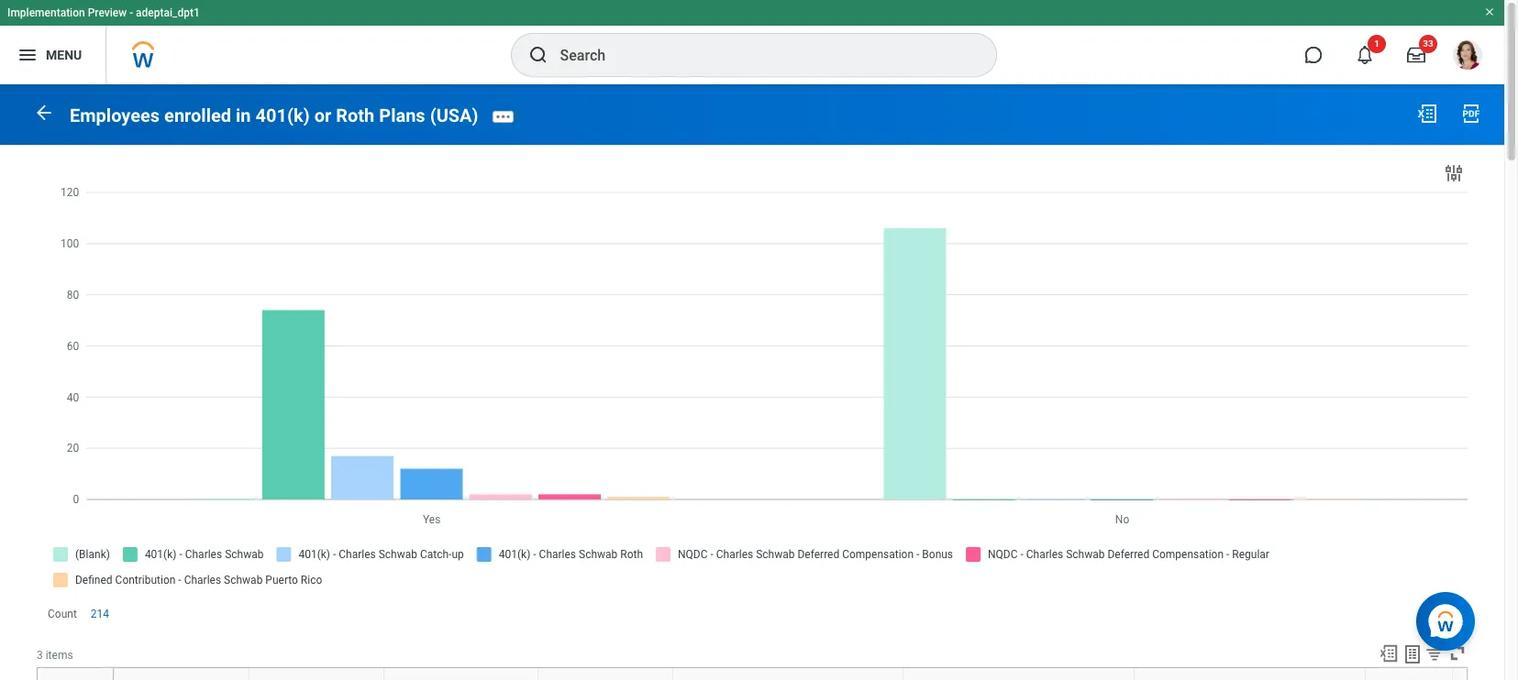 Task type: vqa. For each thing, say whether or not it's contained in the screenshot.
the Bulk Integration Event Status ELEMENT related to 6th row from the top of the page
no



Task type: describe. For each thing, give the bounding box(es) containing it.
toolbar inside employees enrolled in 401(k) or roth plans (usa) main content
[[1371, 644, 1468, 668]]

1 button
[[1345, 35, 1386, 75]]

implementation
[[7, 6, 85, 19]]

configure and view chart data image
[[1443, 162, 1465, 184]]

row image
[[110, 669, 117, 681]]

count
[[48, 608, 77, 621]]

3
[[37, 649, 43, 662]]

implementation preview -   adeptai_dpt1
[[7, 6, 200, 19]]

menu
[[46, 47, 82, 62]]

Search Workday  search field
[[560, 35, 958, 75]]

or
[[314, 104, 331, 126]]

previous page image
[[33, 102, 55, 124]]

search image
[[527, 44, 549, 66]]

justify image
[[17, 44, 39, 66]]

plans
[[379, 104, 425, 126]]

employees
[[70, 104, 160, 126]]

export to worksheets image
[[1402, 644, 1424, 666]]



Task type: locate. For each thing, give the bounding box(es) containing it.
employees enrolled in 401(k) or roth plans (usa) main content
[[0, 84, 1504, 681]]

fullscreen image
[[1448, 644, 1468, 664]]

roth
[[336, 104, 375, 126]]

1 horizontal spatial export to excel image
[[1416, 103, 1438, 125]]

view printable version (pdf) image
[[1460, 103, 1482, 125]]

33 button
[[1396, 35, 1438, 75]]

employees enrolled in 401(k) or roth plans (usa)
[[70, 104, 479, 126]]

export to excel image
[[1416, 103, 1438, 125], [1379, 644, 1399, 664]]

menu button
[[0, 26, 106, 84]]

preview
[[88, 6, 127, 19]]

close environment banner image
[[1484, 6, 1495, 17]]

employees enrolled in 401(k) or roth plans (usa) link
[[70, 104, 479, 126]]

items
[[46, 649, 73, 662]]

inbox large image
[[1407, 46, 1426, 64]]

adeptai_dpt1
[[136, 6, 200, 19]]

1 row element from the left
[[39, 669, 117, 681]]

0 horizontal spatial export to excel image
[[1379, 644, 1399, 664]]

export to excel image for export to worksheets image
[[1379, 644, 1399, 664]]

export to excel image left view printable version (pdf) icon
[[1416, 103, 1438, 125]]

214
[[91, 608, 109, 621]]

1
[[1374, 39, 1380, 49]]

(usa)
[[430, 104, 479, 126]]

select to filter grid data image
[[1425, 645, 1445, 664]]

-
[[129, 6, 133, 19]]

enrolled
[[164, 104, 231, 126]]

in
[[236, 104, 251, 126]]

401(k)
[[255, 104, 310, 126]]

toolbar
[[1371, 644, 1468, 668]]

2 row element from the left
[[114, 669, 1457, 681]]

214 button
[[91, 607, 112, 622]]

profile logan mcneil image
[[1453, 40, 1482, 73]]

3 items
[[37, 649, 73, 662]]

export to excel image left export to worksheets image
[[1379, 644, 1399, 664]]

notifications large image
[[1356, 46, 1374, 64]]

1 vertical spatial export to excel image
[[1379, 644, 1399, 664]]

export to excel image for view printable version (pdf) icon
[[1416, 103, 1438, 125]]

0 vertical spatial export to excel image
[[1416, 103, 1438, 125]]

menu banner
[[0, 0, 1504, 84]]

row element
[[39, 669, 117, 681], [114, 669, 1457, 681]]

33
[[1423, 39, 1434, 49]]



